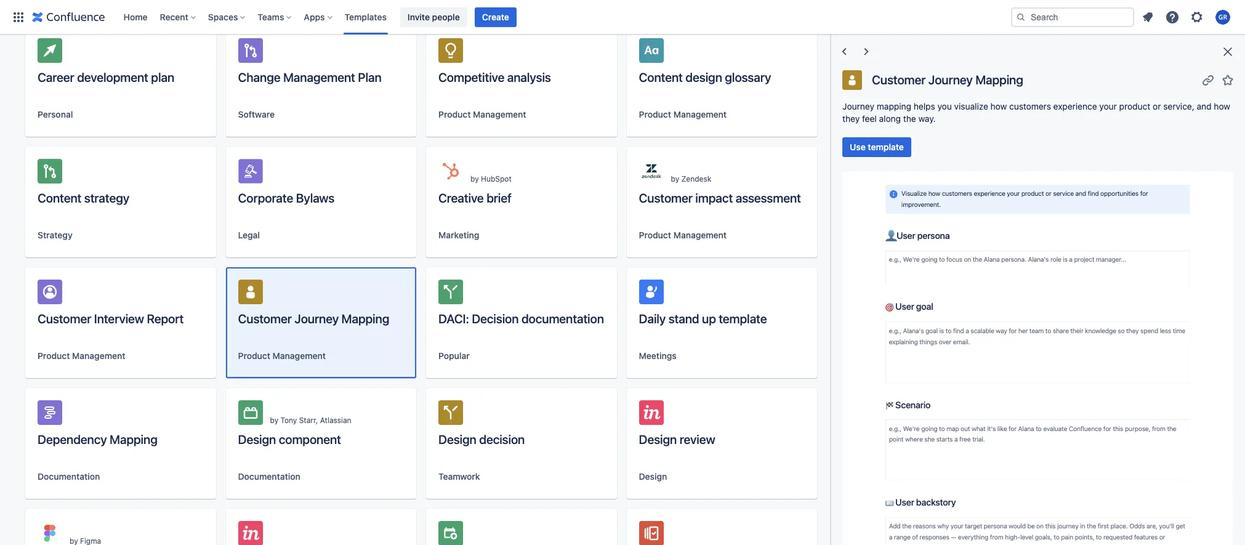 Task type: describe. For each thing, give the bounding box(es) containing it.
decision
[[479, 432, 525, 446]]

software button
[[238, 108, 275, 121]]

product management button for impact
[[639, 229, 727, 241]]

along
[[879, 113, 901, 124]]

design decision
[[438, 432, 525, 446]]

marketing
[[438, 230, 479, 240]]

share link image
[[1201, 72, 1216, 87]]

legal button
[[238, 229, 260, 241]]

product management for interview
[[38, 350, 125, 361]]

visualize
[[954, 101, 988, 111]]

by for design
[[270, 416, 278, 425]]

atlassian
[[320, 416, 351, 425]]

up
[[702, 312, 716, 326]]

decision
[[472, 312, 519, 326]]

the
[[903, 113, 916, 124]]

teamwork button
[[438, 471, 480, 483]]

1 how from the left
[[991, 101, 1007, 111]]

management for competitive analysis
[[473, 109, 526, 119]]

starr,
[[299, 416, 318, 425]]

journey inside journey mapping helps you visualize how customers experience your product or service, and how they feel along the way.
[[843, 101, 875, 111]]

helps
[[914, 101, 935, 111]]

apps
[[304, 11, 325, 22]]

product
[[1119, 101, 1151, 111]]

by zendesk
[[671, 174, 711, 184]]

content strategy
[[38, 191, 129, 205]]

report
[[147, 312, 184, 326]]

people
[[432, 11, 460, 22]]

management for content design glossary
[[674, 109, 727, 119]]

close image
[[1221, 44, 1235, 59]]

management for customer interview report
[[72, 350, 125, 361]]

meetings
[[639, 350, 677, 361]]

daci:
[[438, 312, 469, 326]]

competitive analysis
[[438, 70, 551, 84]]

home
[[123, 11, 148, 22]]

dependency mapping
[[38, 432, 157, 446]]

customers
[[1009, 101, 1051, 111]]

product for customer journey mapping
[[238, 350, 270, 361]]

way.
[[918, 113, 936, 124]]

assessment
[[736, 191, 801, 205]]

template inside button
[[868, 142, 904, 152]]

search image
[[1016, 12, 1026, 22]]

design button
[[639, 471, 667, 483]]

plan
[[358, 70, 382, 84]]

content for content design glossary
[[639, 70, 683, 84]]

product for customer interview report
[[38, 350, 70, 361]]

daci: decision documentation
[[438, 312, 604, 326]]

by hubspot
[[471, 174, 512, 184]]

notification icon image
[[1141, 10, 1155, 24]]

invite people
[[408, 11, 460, 22]]

impact
[[695, 191, 733, 205]]

plan
[[151, 70, 174, 84]]

popular
[[438, 350, 470, 361]]

recent
[[160, 11, 188, 22]]

career development plan
[[38, 70, 174, 84]]

hubspot
[[481, 174, 512, 184]]

design for design component
[[238, 432, 276, 446]]

change management plan
[[238, 70, 382, 84]]

product management for impact
[[639, 230, 727, 240]]

design for design review
[[639, 432, 677, 446]]

design down 'design review'
[[639, 471, 667, 482]]

tony
[[281, 416, 297, 425]]

0 horizontal spatial mapping
[[110, 432, 157, 446]]

appswitcher icon image
[[11, 10, 26, 24]]

daily
[[639, 312, 666, 326]]

use
[[850, 142, 866, 152]]

global element
[[7, 0, 1009, 34]]

use template
[[850, 142, 904, 152]]

you
[[938, 101, 952, 111]]

journey mapping helps you visualize how customers experience your product or service, and how they feel along the way.
[[843, 101, 1230, 124]]

glossary
[[725, 70, 771, 84]]

development
[[77, 70, 148, 84]]

invite people button
[[400, 7, 467, 27]]

strategy
[[84, 191, 129, 205]]

strategy button
[[38, 229, 73, 241]]

previous template image
[[837, 44, 852, 59]]

design component
[[238, 432, 341, 446]]

creative
[[438, 191, 484, 205]]

review
[[680, 432, 715, 446]]

spaces
[[208, 11, 238, 22]]

product management for journey
[[238, 350, 326, 361]]

stand
[[669, 312, 699, 326]]

create link
[[475, 7, 517, 27]]

service,
[[1163, 101, 1195, 111]]

by for customer
[[671, 174, 679, 184]]

and
[[1197, 101, 1212, 111]]



Task type: vqa. For each thing, say whether or not it's contained in the screenshot.


Task type: locate. For each thing, give the bounding box(es) containing it.
by up creative brief
[[471, 174, 479, 184]]

marketing button
[[438, 229, 479, 241]]

by for creative
[[471, 174, 479, 184]]

bylaws
[[296, 191, 334, 205]]

star customer journey mapping image
[[1221, 72, 1235, 87]]

design left component
[[238, 432, 276, 446]]

product management button for journey
[[238, 350, 326, 362]]

apps button
[[300, 7, 337, 27]]

corporate
[[238, 191, 293, 205]]

1 horizontal spatial content
[[639, 70, 683, 84]]

0 vertical spatial customer journey mapping
[[872, 72, 1023, 87]]

product management button
[[438, 108, 526, 121], [639, 108, 727, 121], [639, 229, 727, 241], [38, 350, 125, 362], [238, 350, 326, 362]]

documentation
[[522, 312, 604, 326]]

templates
[[345, 11, 387, 22]]

product
[[438, 109, 471, 119], [639, 109, 671, 119], [639, 230, 671, 240], [38, 350, 70, 361], [238, 350, 270, 361]]

1 horizontal spatial documentation
[[238, 471, 300, 482]]

documentation down the dependency
[[38, 471, 100, 482]]

product management for analysis
[[438, 109, 526, 119]]

2 horizontal spatial by
[[671, 174, 679, 184]]

0 vertical spatial content
[[639, 70, 683, 84]]

teamwork
[[438, 471, 480, 482]]

banner
[[0, 0, 1245, 34]]

personal button
[[38, 108, 73, 121]]

content
[[639, 70, 683, 84], [38, 191, 81, 205]]

career
[[38, 70, 74, 84]]

design
[[238, 432, 276, 446], [438, 432, 476, 446], [639, 432, 677, 446], [639, 471, 667, 482]]

design
[[686, 70, 722, 84]]

design up design button
[[639, 432, 677, 446]]

1 vertical spatial customer journey mapping
[[238, 312, 389, 326]]

0 horizontal spatial content
[[38, 191, 81, 205]]

product for competitive analysis
[[438, 109, 471, 119]]

documentation button for dependency
[[38, 471, 100, 483]]

change
[[238, 70, 280, 84]]

or
[[1153, 101, 1161, 111]]

creative brief
[[438, 191, 512, 205]]

1 vertical spatial mapping
[[342, 312, 389, 326]]

0 vertical spatial mapping
[[976, 72, 1023, 87]]

0 horizontal spatial documentation
[[38, 471, 100, 482]]

0 vertical spatial template
[[868, 142, 904, 152]]

content up strategy
[[38, 191, 81, 205]]

analysis
[[507, 70, 551, 84]]

1 horizontal spatial how
[[1214, 101, 1230, 111]]

customer impact assessment
[[639, 191, 801, 205]]

Search field
[[1011, 7, 1134, 27]]

mapping
[[976, 72, 1023, 87], [342, 312, 389, 326], [110, 432, 157, 446]]

product management button for analysis
[[438, 108, 526, 121]]

legal
[[238, 230, 260, 240]]

2 documentation button from the left
[[238, 471, 300, 483]]

template right use
[[868, 142, 904, 152]]

spaces button
[[204, 7, 250, 27]]

management for customer journey mapping
[[273, 350, 326, 361]]

1 horizontal spatial by
[[471, 174, 479, 184]]

template
[[868, 142, 904, 152], [719, 312, 767, 326]]

0 horizontal spatial how
[[991, 101, 1007, 111]]

product management button for interview
[[38, 350, 125, 362]]

1 horizontal spatial mapping
[[342, 312, 389, 326]]

product for content design glossary
[[639, 109, 671, 119]]

by
[[471, 174, 479, 184], [671, 174, 679, 184], [270, 416, 278, 425]]

experience
[[1054, 101, 1097, 111]]

template right up
[[719, 312, 767, 326]]

use template button
[[843, 137, 911, 157]]

how right visualize
[[991, 101, 1007, 111]]

1 horizontal spatial template
[[868, 142, 904, 152]]

competitive
[[438, 70, 504, 84]]

create
[[482, 11, 509, 22]]

1 vertical spatial template
[[719, 312, 767, 326]]

management
[[283, 70, 355, 84], [473, 109, 526, 119], [674, 109, 727, 119], [674, 230, 727, 240], [72, 350, 125, 361], [273, 350, 326, 361]]

they
[[843, 113, 860, 124]]

personal
[[38, 109, 73, 119]]

settings icon image
[[1190, 10, 1205, 24]]

product management
[[438, 109, 526, 119], [639, 109, 727, 119], [639, 230, 727, 240], [38, 350, 125, 361], [238, 350, 326, 361]]

brief
[[487, 191, 512, 205]]

0 horizontal spatial documentation button
[[38, 471, 100, 483]]

mapping
[[877, 101, 911, 111]]

software
[[238, 109, 275, 119]]

documentation button down the dependency
[[38, 471, 100, 483]]

2 how from the left
[[1214, 101, 1230, 111]]

customer interview report
[[38, 312, 184, 326]]

by tony starr, atlassian
[[270, 416, 351, 425]]

content left design
[[639, 70, 683, 84]]

feel
[[862, 113, 877, 124]]

0 horizontal spatial journey
[[295, 312, 339, 326]]

strategy
[[38, 230, 73, 240]]

how right and
[[1214, 101, 1230, 111]]

component
[[279, 432, 341, 446]]

how
[[991, 101, 1007, 111], [1214, 101, 1230, 111]]

invite
[[408, 11, 430, 22]]

product management for design
[[639, 109, 727, 119]]

content for content strategy
[[38, 191, 81, 205]]

teams
[[258, 11, 284, 22]]

daily stand up template
[[639, 312, 767, 326]]

0 vertical spatial journey
[[929, 72, 973, 87]]

documentation for dependency
[[38, 471, 100, 482]]

banner containing home
[[0, 0, 1245, 34]]

documentation button down design component
[[238, 471, 300, 483]]

home link
[[120, 7, 151, 27]]

documentation button for design
[[238, 471, 300, 483]]

your profile and preferences image
[[1216, 10, 1230, 24]]

0 horizontal spatial template
[[719, 312, 767, 326]]

product management button for design
[[639, 108, 727, 121]]

dependency
[[38, 432, 107, 446]]

2 documentation from the left
[[238, 471, 300, 482]]

next template image
[[859, 44, 874, 59]]

1 vertical spatial journey
[[843, 101, 875, 111]]

help icon image
[[1165, 10, 1180, 24]]

2 horizontal spatial mapping
[[976, 72, 1023, 87]]

templates link
[[341, 7, 390, 27]]

recent button
[[156, 7, 201, 27]]

meetings button
[[639, 350, 677, 362]]

documentation for design
[[238, 471, 300, 482]]

1 horizontal spatial journey
[[843, 101, 875, 111]]

documentation
[[38, 471, 100, 482], [238, 471, 300, 482]]

customer journey mapping
[[872, 72, 1023, 87], [238, 312, 389, 326]]

2 vertical spatial mapping
[[110, 432, 157, 446]]

your
[[1099, 101, 1117, 111]]

design review
[[639, 432, 715, 446]]

by left tony
[[270, 416, 278, 425]]

0 horizontal spatial by
[[270, 416, 278, 425]]

2 horizontal spatial journey
[[929, 72, 973, 87]]

by left zendesk
[[671, 174, 679, 184]]

0 horizontal spatial customer journey mapping
[[238, 312, 389, 326]]

2 vertical spatial journey
[[295, 312, 339, 326]]

1 documentation button from the left
[[38, 471, 100, 483]]

1 horizontal spatial customer journey mapping
[[872, 72, 1023, 87]]

1 documentation from the left
[[38, 471, 100, 482]]

1 horizontal spatial documentation button
[[238, 471, 300, 483]]

design up teamwork on the bottom of the page
[[438, 432, 476, 446]]

zendesk
[[681, 174, 711, 184]]

popular button
[[438, 350, 470, 362]]

content design glossary
[[639, 70, 771, 84]]

confluence image
[[32, 10, 105, 24], [32, 10, 105, 24]]

documentation down design component
[[238, 471, 300, 482]]

product for customer impact assessment
[[639, 230, 671, 240]]

interview
[[94, 312, 144, 326]]

documentation button
[[38, 471, 100, 483], [238, 471, 300, 483]]

1 vertical spatial content
[[38, 191, 81, 205]]

design for design decision
[[438, 432, 476, 446]]

teams button
[[254, 7, 296, 27]]

management for customer impact assessment
[[674, 230, 727, 240]]



